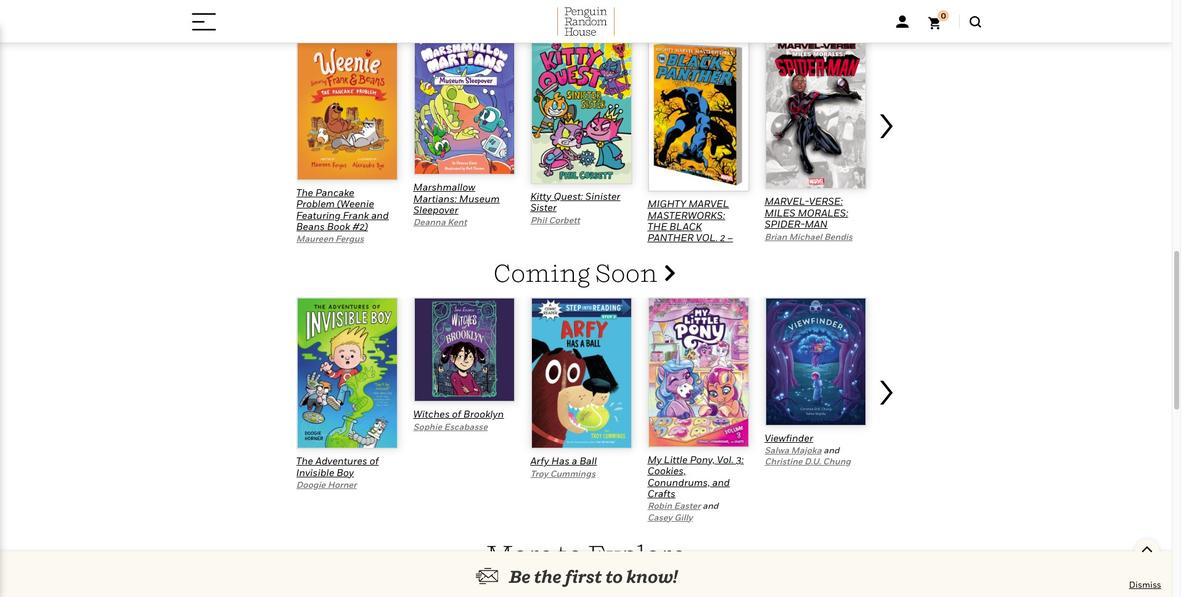 Task type: vqa. For each thing, say whether or not it's contained in the screenshot.
"My Little Pony, Vol. 3: Cookies, Conundrums, and Crafts" "image"
yes



Task type: locate. For each thing, give the bounding box(es) containing it.
chung
[[823, 456, 851, 466]]

marvel-verse: miles morales: spider-man link
[[765, 195, 849, 230]]

and up 'chung'
[[824, 445, 840, 455]]

viewfinder salwa majoka and christine d.u. chung
[[765, 431, 851, 466]]

2
[[721, 232, 726, 244]]

marshmallow
[[414, 181, 476, 193]]

michael
[[789, 231, 823, 241]]

explore
[[588, 539, 686, 569]]

1 vertical spatial › link
[[876, 351, 901, 523]]

and right easter
[[703, 500, 719, 511]]

my
[[648, 453, 662, 466]]

viewfinder link
[[765, 431, 814, 444]]

be the first to know!
[[509, 566, 678, 587]]

sophie escabasse link
[[414, 421, 488, 432]]

0 horizontal spatial of
[[370, 455, 379, 467]]

beans
[[296, 220, 325, 233]]

has
[[552, 455, 570, 467]]

the inside the pancake problem (weenie featuring frank and beans book #2) maureen fergus
[[296, 186, 313, 199]]

arfy has a ball image
[[531, 298, 633, 449]]

my little pony, vol. 3: cookies, conundrums, and crafts image
[[648, 298, 750, 448]]

#2)
[[353, 220, 368, 233]]

0 vertical spatial › link
[[876, 85, 901, 245]]

2 the from the top
[[296, 455, 313, 467]]

coming soon
[[494, 258, 663, 288]]

the inside the adventures of invisible boy doogie horner
[[296, 455, 313, 467]]

viewfinder image
[[765, 298, 867, 426]]

witches of brooklyn image
[[414, 298, 515, 402]]

› for viewfinder
[[876, 356, 896, 415]]

crafts
[[648, 487, 676, 500]]

robin
[[648, 500, 672, 511]]

1 › from the top
[[876, 90, 896, 149]]

mighty marvel masterworks: the black panther vol. 2 - look homeward image
[[648, 38, 750, 192]]

and
[[371, 209, 389, 221], [824, 445, 840, 455], [713, 476, 730, 488], [703, 500, 719, 511]]

and right "#2)"
[[371, 209, 389, 221]]

conundrums,
[[648, 476, 711, 488]]

search image
[[970, 16, 982, 27]]

1 vertical spatial ›
[[876, 356, 896, 415]]

the up doogie
[[296, 455, 313, 467]]

mighty marvel masterworks: the black panther vol. 2 – look homeward
[[648, 198, 737, 255]]

d.u.
[[805, 456, 821, 466]]

kitty quest: sinister sister phil corbett
[[531, 190, 621, 225]]

0 horizontal spatial to
[[558, 539, 583, 569]]

of up sophie escabasse link
[[452, 408, 461, 420]]

pancake
[[316, 186, 355, 199]]

soon
[[596, 258, 658, 288]]

0 vertical spatial the
[[296, 186, 313, 199]]

to
[[558, 539, 583, 569], [606, 566, 623, 587]]

the for the adventures of invisible boy
[[296, 455, 313, 467]]

› link for and
[[876, 351, 901, 523]]

›
[[876, 90, 896, 149], [876, 356, 896, 415]]

1 the from the top
[[296, 186, 313, 199]]

museum
[[459, 192, 500, 205]]

to right "more"
[[558, 539, 583, 569]]

be
[[509, 566, 531, 587]]

doogie horner link
[[296, 479, 357, 490]]

arfy
[[531, 455, 549, 467]]

coming soon link
[[494, 258, 675, 288]]

first
[[565, 566, 603, 587]]

the adventures of invisible boy doogie horner
[[296, 455, 379, 490]]

robin easter link
[[648, 500, 701, 511]]

arfy has a ball link
[[531, 455, 597, 467]]

kitty quest: sinister sister image
[[531, 38, 633, 184]]

1 vertical spatial the
[[296, 455, 313, 467]]

and down vol.
[[713, 476, 730, 488]]

kitty
[[531, 190, 552, 202]]

cookies,
[[648, 465, 686, 477]]

1 › link from the top
[[876, 85, 901, 245]]

› link for morales:
[[876, 85, 901, 245]]

adventures
[[316, 455, 368, 467]]

morales:
[[798, 206, 849, 219]]

problem
[[296, 198, 335, 210]]

marvel-verse: miles morales: spider-man image
[[765, 38, 867, 190]]

witches of brooklyn link
[[414, 408, 504, 420]]

0 vertical spatial ›
[[876, 90, 896, 149]]

brian
[[765, 231, 787, 241]]

of right boy
[[370, 455, 379, 467]]

salwa majoka link
[[765, 445, 822, 455]]

dismiss link
[[1130, 579, 1162, 591]]

and inside the pancake problem (weenie featuring frank and beans book #2) maureen fergus
[[371, 209, 389, 221]]

gilly
[[675, 512, 693, 522]]

homeward
[[677, 243, 737, 255]]

witches of brooklyn sophie escabasse
[[414, 408, 504, 432]]

2 › from the top
[[876, 356, 896, 415]]

little
[[664, 453, 688, 466]]

› link
[[876, 85, 901, 245], [876, 351, 901, 523]]

marshmallow martians: museum sleepover image
[[414, 38, 515, 175]]

shopping cart image
[[929, 10, 950, 30]]

to right first
[[606, 566, 623, 587]]

brian michael bendis link
[[765, 231, 853, 241]]

vol.
[[696, 232, 718, 244]]

vol.
[[717, 453, 734, 466]]

the up featuring
[[296, 186, 313, 199]]

pony,
[[690, 453, 715, 466]]

of
[[452, 408, 461, 420], [370, 455, 379, 467]]

black
[[670, 220, 702, 233]]

kitty quest: sinister sister link
[[531, 190, 621, 213]]

0 vertical spatial of
[[452, 408, 461, 420]]

2 › link from the top
[[876, 351, 901, 523]]

phil
[[531, 214, 547, 225]]

1 vertical spatial of
[[370, 455, 379, 467]]

the
[[648, 220, 668, 233]]

maureen
[[296, 233, 334, 244]]

1 horizontal spatial of
[[452, 408, 461, 420]]

sinister
[[586, 190, 621, 202]]

penguin random house image
[[557, 8, 615, 36]]

mighty marvel masterworks: the black panther vol. 2 – look homeward link
[[648, 198, 737, 255]]

mighty
[[648, 198, 687, 210]]

› for marvel-verse: miles morales: spider-man
[[876, 90, 896, 149]]

deanna kent link
[[414, 217, 467, 227]]



Task type: describe. For each thing, give the bounding box(es) containing it.
cummings
[[550, 468, 596, 478]]

featuring
[[296, 209, 341, 221]]

masterworks:
[[648, 209, 726, 221]]

phil corbett link
[[531, 214, 580, 225]]

viewfinder
[[765, 431, 814, 444]]

boy
[[337, 466, 354, 478]]

(weenie
[[337, 198, 374, 210]]

the pancake problem (weenie featuring frank and beans book #2) image
[[296, 38, 398, 181]]

deanna
[[414, 217, 446, 227]]

more to explore
[[486, 539, 686, 569]]

of inside the adventures of invisible boy doogie horner
[[370, 455, 379, 467]]

miles
[[765, 206, 796, 219]]

salwa
[[765, 445, 789, 455]]

ball
[[580, 455, 597, 467]]

troy cummings link
[[531, 468, 596, 478]]

marshmallow martians: museum sleepover deanna kent
[[414, 181, 500, 227]]

my little pony, vol. 3: cookies, conundrums, and crafts link
[[648, 453, 744, 500]]

bendis
[[825, 231, 853, 241]]

1 horizontal spatial to
[[606, 566, 623, 587]]

man
[[805, 218, 828, 230]]

troy
[[531, 468, 548, 478]]

christine
[[765, 456, 803, 466]]

the pancake problem (weenie featuring frank and beans book #2) maureen fergus
[[296, 186, 389, 244]]

christine d.u. chung link
[[765, 456, 851, 466]]

and inside viewfinder salwa majoka and christine d.u. chung
[[824, 445, 840, 455]]

panther
[[648, 232, 694, 244]]

the pancake problem (weenie featuring frank and beans book #2) link
[[296, 186, 389, 233]]

3:
[[736, 453, 744, 466]]

horner
[[328, 479, 357, 490]]

invisible
[[296, 466, 334, 478]]

the adventures of invisible boy image
[[296, 298, 398, 449]]

escabasse
[[444, 421, 488, 432]]

sister
[[531, 201, 557, 213]]

a
[[572, 455, 578, 467]]

more
[[486, 539, 553, 569]]

expand/collapse sign up banner image
[[1142, 539, 1154, 558]]

arfy has a ball troy cummings
[[531, 455, 597, 478]]

know!
[[627, 566, 678, 587]]

sign in image
[[897, 15, 909, 28]]

maureen fergus link
[[296, 233, 364, 244]]

book
[[327, 220, 350, 233]]

my little pony, vol. 3: cookies, conundrums, and crafts robin easter and casey gilly
[[648, 453, 744, 522]]

spider-
[[765, 218, 805, 230]]

marvel-verse: miles morales: spider-man brian michael bendis
[[765, 195, 853, 241]]

doogie
[[296, 479, 326, 490]]

marvel-
[[765, 195, 809, 207]]

–
[[728, 232, 733, 244]]

casey gilly link
[[648, 512, 693, 522]]

casey
[[648, 512, 673, 522]]

sophie
[[414, 421, 442, 432]]

brooklyn
[[464, 408, 504, 420]]

of inside the witches of brooklyn sophie escabasse
[[452, 408, 461, 420]]

corbett
[[549, 214, 580, 225]]

verse:
[[809, 195, 843, 207]]

kent
[[448, 217, 467, 227]]

the for the pancake problem (weenie featuring frank and beans book #2)
[[296, 186, 313, 199]]

easter
[[674, 500, 701, 511]]

dismiss
[[1130, 579, 1162, 590]]

coming
[[494, 258, 591, 288]]

frank
[[343, 209, 369, 221]]

marshmallow martians: museum sleepover link
[[414, 181, 500, 216]]

marvel
[[689, 198, 729, 210]]

majoka
[[792, 445, 822, 455]]

the adventures of invisible boy link
[[296, 455, 379, 478]]

martians:
[[414, 192, 457, 205]]

look
[[648, 243, 675, 255]]



